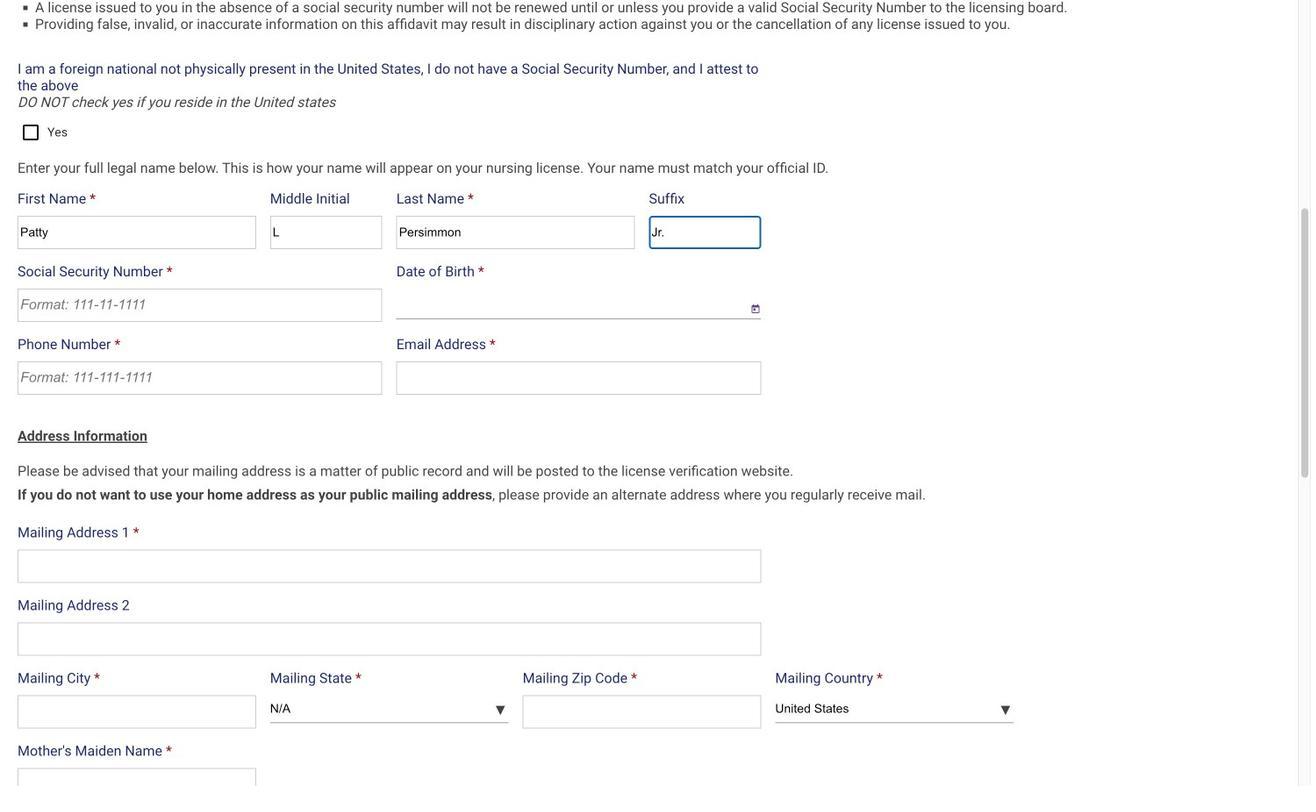 Task type: vqa. For each thing, say whether or not it's contained in the screenshot.
Format: 111-111-1111 text field
yes



Task type: locate. For each thing, give the bounding box(es) containing it.
Format: 111-111-1111 text field
[[18, 362, 382, 395]]

Format: 111-11-1111 text field
[[18, 289, 382, 322]]

None text field
[[18, 216, 256, 249], [270, 216, 382, 249], [396, 216, 635, 249], [649, 216, 761, 249], [396, 362, 761, 395], [18, 623, 761, 656], [18, 696, 256, 729], [523, 696, 761, 729], [18, 216, 256, 249], [270, 216, 382, 249], [396, 216, 635, 249], [649, 216, 761, 249], [396, 362, 761, 395], [18, 623, 761, 656], [18, 696, 256, 729], [523, 696, 761, 729]]

None field
[[396, 289, 737, 320]]

None text field
[[18, 550, 761, 583], [18, 769, 256, 786], [18, 550, 761, 583], [18, 769, 256, 786]]



